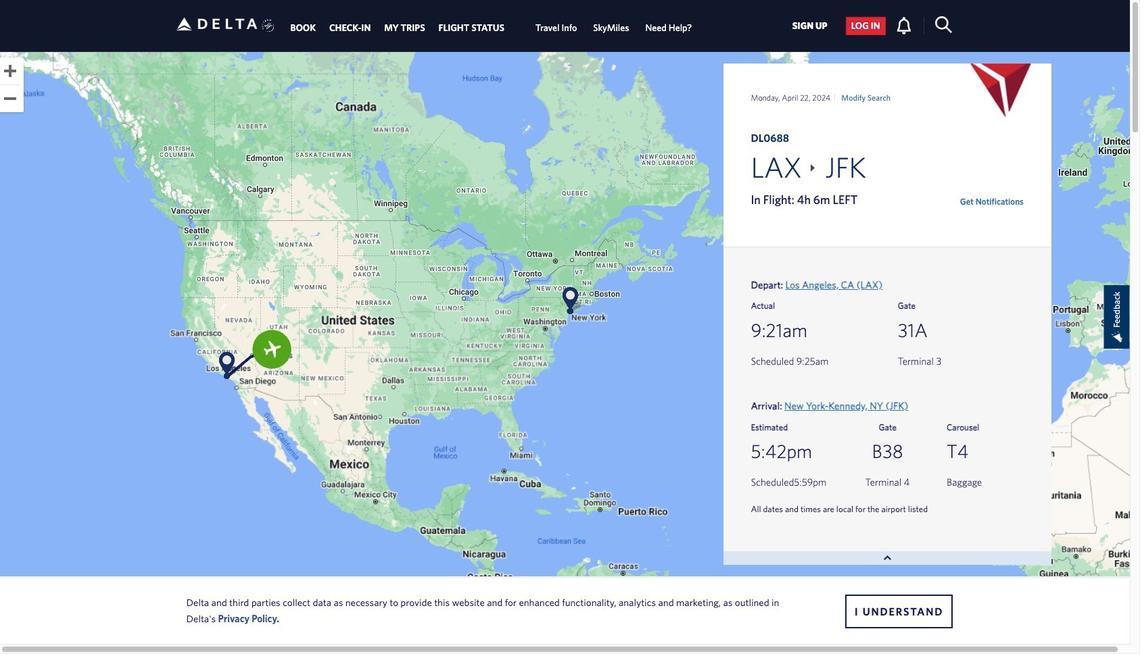 Task type: locate. For each thing, give the bounding box(es) containing it.
skyteam image
[[262, 5, 275, 47]]

tab list
[[284, 1, 700, 50]]



Task type: vqa. For each thing, say whether or not it's contained in the screenshot.
CALENDAR EXPANDED, USE ARROW KEYS TO SELECT DATE application
no



Task type: describe. For each thing, give the bounding box(es) containing it.
google image
[[0, 639, 38, 655]]

delta air lines image
[[176, 3, 257, 45]]



